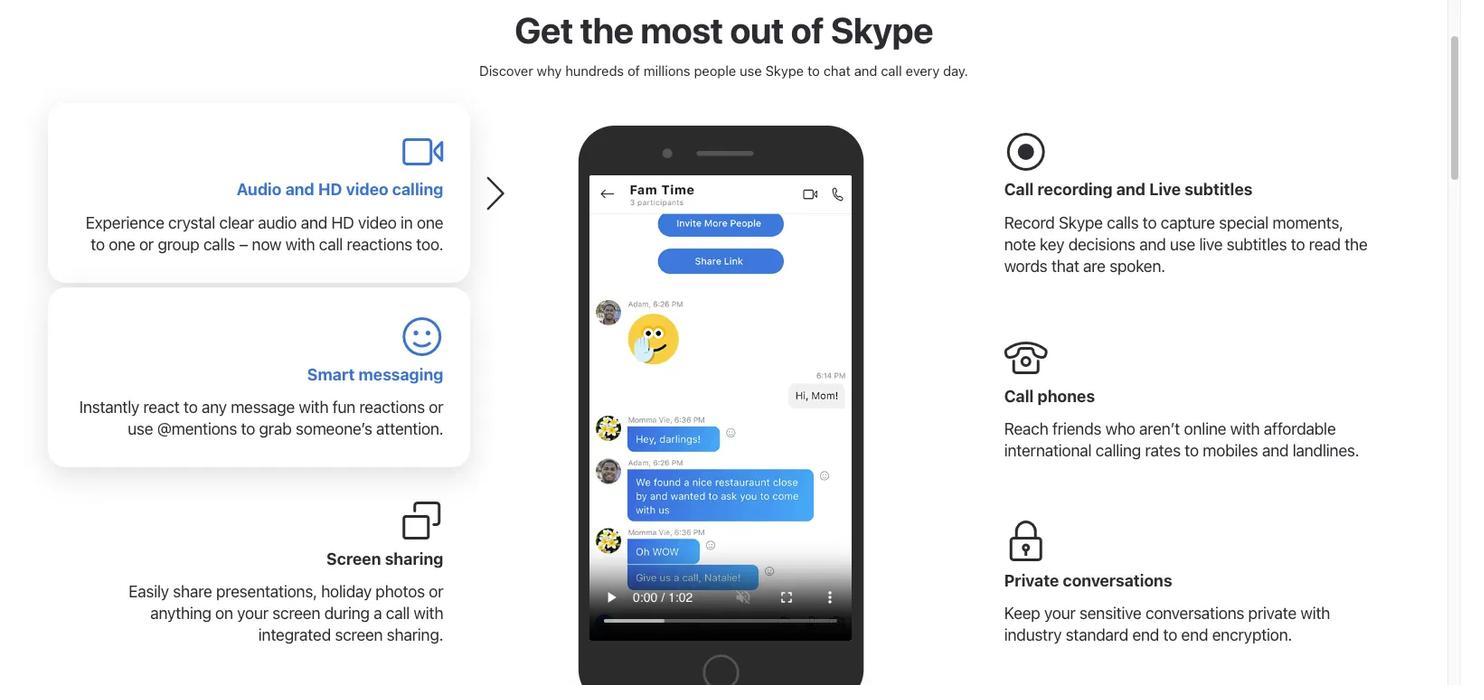 Task type: locate. For each thing, give the bounding box(es) containing it.

[[400, 499, 443, 543]]

recording
[[1038, 180, 1113, 199]]

call
[[881, 62, 902, 79], [319, 235, 343, 254], [386, 604, 410, 623]]

1 vertical spatial video
[[358, 214, 397, 233]]

one up the too.
[[417, 214, 443, 233]]

online
[[1184, 420, 1227, 439]]

with up sharing.
[[414, 604, 443, 623]]

1 horizontal spatial of
[[791, 8, 824, 51]]

moments,
[[1273, 214, 1344, 233]]

2 call from the top
[[1004, 387, 1034, 406]]

call right a
[[386, 604, 410, 623]]

hd right audio
[[318, 180, 342, 199]]

2 end from the left
[[1182, 626, 1209, 645]]

0 horizontal spatial your
[[237, 604, 268, 623]]

or down experience
[[139, 235, 154, 254]]

photos
[[376, 583, 425, 602]]

0 vertical spatial skype
[[831, 8, 933, 51]]

discover why hundreds of millions people use skype to chat and call every day.
[[479, 62, 968, 79]]

1 horizontal spatial calls
[[1107, 214, 1139, 233]]

reactions up attention.
[[359, 398, 425, 417]]


[[400, 315, 443, 358]]

or
[[139, 235, 154, 254], [429, 398, 443, 417], [429, 583, 443, 602]]

subtitles inside record skype calls to capture special moments, note key decisions and use live subtitles to read the words that are spoken.
[[1227, 235, 1287, 254]]

subtitles
[[1185, 180, 1253, 199], [1227, 235, 1287, 254]]

audio and hd video calling
[[237, 180, 443, 199]]

with inside keep your sensitive conversations private with industry standard end to end encryption.
[[1301, 604, 1331, 623]]

0 horizontal spatial use
[[128, 420, 153, 439]]

or inside easily share presentations, holiday photos or anything on your screen during a call with integrated screen sharing.
[[429, 583, 443, 602]]

to left chat
[[808, 62, 820, 79]]

0 vertical spatial screen
[[272, 604, 320, 623]]

1 vertical spatial calling
[[1096, 442, 1141, 461]]

record
[[1004, 214, 1055, 233]]

the right read
[[1345, 235, 1368, 254]]

0 vertical spatial hd
[[318, 180, 342, 199]]

2 horizontal spatial skype
[[1059, 214, 1103, 233]]

conversations up sensitive
[[1063, 571, 1173, 590]]

out
[[730, 8, 784, 51]]

reach
[[1004, 420, 1049, 439]]

0 vertical spatial call
[[1004, 180, 1034, 199]]

0 vertical spatial reactions
[[347, 235, 412, 254]]

reactions
[[347, 235, 412, 254], [359, 398, 425, 417]]

1 vertical spatial reactions
[[359, 398, 425, 417]]

your up industry
[[1045, 604, 1076, 623]]

international
[[1004, 442, 1092, 461]]

to down experience
[[91, 235, 105, 254]]

2 horizontal spatial use
[[1170, 235, 1196, 254]]

crystal
[[168, 214, 215, 233]]

subtitles up the special
[[1185, 180, 1253, 199]]

call recording and live subtitles
[[1004, 180, 1253, 199]]

2 vertical spatial call
[[386, 604, 410, 623]]

call up the reach
[[1004, 387, 1034, 406]]

2 vertical spatial skype
[[1059, 214, 1103, 233]]

affordable
[[1264, 420, 1336, 439]]

call left every
[[881, 62, 902, 79]]

subtitles down the special
[[1227, 235, 1287, 254]]

0 horizontal spatial end
[[1133, 626, 1160, 645]]

hundreds
[[565, 62, 624, 79]]

aren't
[[1140, 420, 1180, 439]]

with inside reach friends who aren't online with affordable international calling rates to mobiles and landlines.
[[1231, 420, 1260, 439]]

screen
[[272, 604, 320, 623], [335, 626, 383, 645]]

1 vertical spatial subtitles
[[1227, 235, 1287, 254]]

with for 
[[1301, 604, 1331, 623]]

hd down audio and hd video calling
[[331, 214, 354, 233]]

1 horizontal spatial the
[[1345, 235, 1368, 254]]

1 horizontal spatial calling
[[1096, 442, 1141, 461]]

and
[[854, 62, 877, 79], [285, 180, 315, 199], [1117, 180, 1146, 199], [301, 214, 327, 233], [1140, 235, 1166, 254], [1262, 442, 1289, 461]]

0 vertical spatial use
[[740, 62, 762, 79]]

0 vertical spatial calls
[[1107, 214, 1139, 233]]

end left encryption.
[[1182, 626, 1209, 645]]

call for 
[[1004, 387, 1034, 406]]

easily
[[129, 583, 169, 602]]

and up the audio
[[285, 180, 315, 199]]

too.
[[416, 235, 443, 254]]

1 vertical spatial conversations
[[1146, 604, 1245, 623]]

calling inside reach friends who aren't online with affordable international calling rates to mobiles and landlines.
[[1096, 442, 1141, 461]]

1 vertical spatial screen
[[335, 626, 383, 645]]

private
[[1249, 604, 1297, 623]]

1 your from the left
[[237, 604, 268, 623]]

discover
[[479, 62, 533, 79]]

2 horizontal spatial call
[[881, 62, 902, 79]]

2 vertical spatial use
[[128, 420, 153, 439]]

2 your from the left
[[1045, 604, 1076, 623]]

and inside reach friends who aren't online with affordable international calling rates to mobiles and landlines.
[[1262, 442, 1289, 461]]

or up attention.
[[429, 398, 443, 417]]

to inside reach friends who aren't online with affordable international calling rates to mobiles and landlines.
[[1185, 442, 1199, 461]]

instantly
[[79, 398, 139, 417]]

with inside easily share presentations, holiday photos or anything on your screen during a call with integrated screen sharing.
[[414, 604, 443, 623]]

with up mobiles
[[1231, 420, 1260, 439]]

hd inside experience crystal clear audio and hd video in one to one or group calls – now with call reactions too.
[[331, 214, 354, 233]]

0 vertical spatial of
[[791, 8, 824, 51]]

–
[[239, 235, 248, 254]]

of left millions
[[628, 62, 640, 79]]

now
[[252, 235, 282, 254]]

use down capture
[[1170, 235, 1196, 254]]

1 vertical spatial or
[[429, 398, 443, 417]]

day.
[[943, 62, 968, 79]]

screen down during
[[335, 626, 383, 645]]

sensitive
[[1080, 604, 1142, 623]]

use inside instantly react to any message with fun reactions or use @mentions to grab someone's attention.
[[128, 420, 153, 439]]

1 vertical spatial hd
[[331, 214, 354, 233]]

or right photos
[[429, 583, 443, 602]]

people
[[694, 62, 736, 79]]

integrated
[[258, 626, 331, 645]]

calls inside experience crystal clear audio and hd video in one to one or group calls – now with call reactions too.
[[203, 235, 235, 254]]

1 horizontal spatial end
[[1182, 626, 1209, 645]]

use inside record skype calls to capture special moments, note key decisions and use live subtitles to read the words that are spoken.
[[1170, 235, 1196, 254]]

use right 'people'
[[740, 62, 762, 79]]

0 horizontal spatial call
[[319, 235, 343, 254]]

and up spoken.
[[1140, 235, 1166, 254]]

group
[[158, 235, 199, 254]]

calls left –
[[203, 235, 235, 254]]

0 horizontal spatial screen
[[272, 604, 320, 623]]

to right the standard
[[1163, 626, 1178, 645]]

of right out
[[791, 8, 824, 51]]

1 horizontal spatial use
[[740, 62, 762, 79]]

1 end from the left
[[1133, 626, 1160, 645]]

to inside keep your sensitive conversations private with industry standard end to end encryption.
[[1163, 626, 1178, 645]]

0 vertical spatial calling
[[392, 180, 443, 199]]

1 horizontal spatial screen
[[335, 626, 383, 645]]

calling up in
[[392, 180, 443, 199]]

phones
[[1038, 387, 1095, 406]]

0 vertical spatial video
[[346, 180, 389, 199]]

video
[[346, 180, 389, 199], [358, 214, 397, 233]]

1 horizontal spatial your
[[1045, 604, 1076, 623]]

with for 
[[1231, 420, 1260, 439]]

use
[[740, 62, 762, 79], [1170, 235, 1196, 254], [128, 420, 153, 439]]

call up the record
[[1004, 180, 1034, 199]]

0 vertical spatial the
[[580, 8, 634, 51]]

your down presentations,
[[237, 604, 268, 623]]

0 horizontal spatial calling
[[392, 180, 443, 199]]

1 vertical spatial use
[[1170, 235, 1196, 254]]

most
[[641, 8, 723, 51]]

or inside experience crystal clear audio and hd video in one to one or group calls – now with call reactions too.
[[139, 235, 154, 254]]

of
[[791, 8, 824, 51], [628, 62, 640, 79]]

0 vertical spatial or
[[139, 235, 154, 254]]

any
[[202, 398, 227, 417]]

with up the someone's
[[299, 398, 329, 417]]

smart
[[307, 365, 355, 384]]

in
[[401, 214, 413, 233]]

live
[[1150, 180, 1181, 199]]

conversations
[[1063, 571, 1173, 590], [1146, 604, 1245, 623]]

1 vertical spatial the
[[1345, 235, 1368, 254]]

end down sensitive
[[1133, 626, 1160, 645]]

1 vertical spatial of
[[628, 62, 640, 79]]

holiday
[[321, 583, 372, 602]]

calls inside record skype calls to capture special moments, note key decisions and use live subtitles to read the words that are spoken.
[[1107, 214, 1139, 233]]

0 horizontal spatial calls
[[203, 235, 235, 254]]

audio
[[237, 180, 282, 199]]

end
[[1133, 626, 1160, 645], [1182, 626, 1209, 645]]

call
[[1004, 180, 1034, 199], [1004, 387, 1034, 406]]

calls
[[1107, 214, 1139, 233], [203, 235, 235, 254]]

your
[[237, 604, 268, 623], [1045, 604, 1076, 623]]

skype up decisions
[[1059, 214, 1103, 233]]

to
[[808, 62, 820, 79], [1143, 214, 1157, 233], [91, 235, 105, 254], [1291, 235, 1305, 254], [183, 398, 198, 417], [241, 420, 255, 439], [1185, 442, 1199, 461], [1163, 626, 1178, 645]]

to down online
[[1185, 442, 1199, 461]]

with right the private
[[1301, 604, 1331, 623]]

with
[[285, 235, 315, 254], [299, 398, 329, 417], [1231, 420, 1260, 439], [414, 604, 443, 623], [1301, 604, 1331, 623]]

0 vertical spatial one
[[417, 214, 443, 233]]

calls up decisions
[[1107, 214, 1139, 233]]

words
[[1004, 257, 1048, 276]]

1 vertical spatial one
[[109, 235, 135, 254]]

conversations up encryption.
[[1146, 604, 1245, 623]]

2 vertical spatial or
[[429, 583, 443, 602]]

1 vertical spatial call
[[1004, 387, 1034, 406]]

screen up integrated
[[272, 604, 320, 623]]

experience
[[86, 214, 164, 233]]

one
[[417, 214, 443, 233], [109, 235, 135, 254]]

use down react
[[128, 420, 153, 439]]

1 vertical spatial call
[[319, 235, 343, 254]]

reactions down in
[[347, 235, 412, 254]]

audio
[[258, 214, 297, 233]]

1 vertical spatial skype
[[766, 62, 804, 79]]

friends
[[1053, 420, 1102, 439]]

calling
[[392, 180, 443, 199], [1096, 442, 1141, 461]]

and down affordable
[[1262, 442, 1289, 461]]

1 call from the top
[[1004, 180, 1034, 199]]

with down the audio
[[285, 235, 315, 254]]

the
[[580, 8, 634, 51], [1345, 235, 1368, 254]]

calling down who
[[1096, 442, 1141, 461]]

call down audio and hd video calling
[[319, 235, 343, 254]]

keep your sensitive conversations private with industry standard end to end encryption.
[[1004, 604, 1331, 645]]

sharing.
[[387, 626, 443, 645]]

1 horizontal spatial call
[[386, 604, 410, 623]]

with inside instantly react to any message with fun reactions or use @mentions to grab someone's attention.
[[299, 398, 329, 417]]

presentations,
[[216, 583, 317, 602]]

skype up every
[[831, 8, 933, 51]]

call inside easily share presentations, holiday photos or anything on your screen during a call with integrated screen sharing.
[[386, 604, 410, 623]]

encryption.
[[1212, 626, 1292, 645]]

the up hundreds
[[580, 8, 634, 51]]

one down experience
[[109, 235, 135, 254]]

and right the audio
[[301, 214, 327, 233]]

skype down out
[[766, 62, 804, 79]]

1 vertical spatial calls
[[203, 235, 235, 254]]

0 horizontal spatial one
[[109, 235, 135, 254]]

private
[[1004, 571, 1059, 590]]

with inside experience crystal clear audio and hd video in one to one or group calls – now with call reactions too.
[[285, 235, 315, 254]]

capture
[[1161, 214, 1215, 233]]



Task type: vqa. For each thing, say whether or not it's contained in the screenshot.
or within the easily share presentations, holiday photos or anything on your screen during a call with integrated screen sharing.
yes



Task type: describe. For each thing, give the bounding box(es) containing it.
get
[[515, 8, 573, 51]]

skype inside record skype calls to capture special moments, note key decisions and use live subtitles to read the words that are spoken.
[[1059, 214, 1103, 233]]

messaging
[[359, 365, 443, 384]]

0 horizontal spatial skype
[[766, 62, 804, 79]]

industry
[[1004, 626, 1062, 645]]

1 horizontal spatial one
[[417, 214, 443, 233]]

screen
[[327, 550, 381, 569]]

rates
[[1145, 442, 1181, 461]]

the inside record skype calls to capture special moments, note key decisions and use live subtitles to read the words that are spoken.
[[1345, 235, 1368, 254]]

reactions inside experience crystal clear audio and hd video in one to one or group calls – now with call reactions too.
[[347, 235, 412, 254]]

sharing
[[385, 550, 443, 569]]


[[400, 130, 443, 174]]

record skype calls to capture special moments, note key decisions and use live subtitles to read the words that are spoken.
[[1004, 214, 1368, 276]]


[[1004, 337, 1048, 380]]

0 horizontal spatial the
[[580, 8, 634, 51]]

fun
[[332, 398, 356, 417]]

easily share presentations, holiday photos or anything on your screen during a call with integrated screen sharing.
[[129, 583, 443, 645]]

who
[[1106, 420, 1136, 439]]

call for 
[[1004, 180, 1034, 199]]

standard
[[1066, 626, 1129, 645]]

someone's
[[296, 420, 372, 439]]

message
[[231, 398, 295, 417]]

and right chat
[[854, 62, 877, 79]]

smart messaging
[[307, 365, 443, 384]]

0 vertical spatial subtitles
[[1185, 180, 1253, 199]]

video inside experience crystal clear audio and hd video in one to one or group calls – now with call reactions too.
[[358, 214, 397, 233]]

your inside keep your sensitive conversations private with industry standard end to end encryption.
[[1045, 604, 1076, 623]]

anything
[[150, 604, 211, 623]]

key
[[1040, 235, 1065, 254]]

your inside easily share presentations, holiday photos or anything on your screen during a call with integrated screen sharing.
[[237, 604, 268, 623]]

private conversations
[[1004, 571, 1173, 590]]

grab
[[259, 420, 292, 439]]


[[1004, 521, 1048, 565]]

chat
[[824, 62, 851, 79]]

landlines.
[[1293, 442, 1360, 461]]

and left live
[[1117, 180, 1146, 199]]

react
[[143, 398, 180, 417]]

share
[[173, 583, 212, 602]]

reach friends who aren't online with affordable international calling rates to mobiles and landlines.
[[1004, 420, 1360, 461]]

keep
[[1004, 604, 1041, 623]]

experience crystal clear audio and hd video in one to one or group calls – now with call reactions too.
[[86, 214, 443, 254]]

call inside experience crystal clear audio and hd video in one to one or group calls – now with call reactions too.
[[319, 235, 343, 254]]

get the most out of skype
[[515, 8, 933, 51]]

during
[[324, 604, 370, 623]]

why
[[537, 62, 562, 79]]

conversations inside keep your sensitive conversations private with industry standard end to end encryption.
[[1146, 604, 1245, 623]]

on
[[215, 604, 233, 623]]

to down moments,
[[1291, 235, 1305, 254]]

a
[[374, 604, 382, 623]]

call phones
[[1004, 387, 1095, 406]]

every
[[906, 62, 940, 79]]

video showcase of features available on skype. skype provides you with audio and hd video calling, smart messaging, screen sharing, call recording and live subtitles, call to phones and on top of all we're keeping your conversations private. element
[[590, 176, 852, 642]]

spoken.
[[1110, 257, 1166, 276]]

millions
[[644, 62, 690, 79]]

to up the @mentions
[[183, 398, 198, 417]]

0 horizontal spatial of
[[628, 62, 640, 79]]

to down 'message'
[[241, 420, 255, 439]]

to down live
[[1143, 214, 1157, 233]]

live
[[1200, 235, 1223, 254]]

clear
[[219, 214, 254, 233]]

screen sharing
[[327, 550, 443, 569]]

special
[[1219, 214, 1269, 233]]

and inside experience crystal clear audio and hd video in one to one or group calls – now with call reactions too.
[[301, 214, 327, 233]]

or inside instantly react to any message with fun reactions or use @mentions to grab someone's attention.
[[429, 398, 443, 417]]

0 vertical spatial conversations
[[1063, 571, 1173, 590]]

read
[[1309, 235, 1341, 254]]

that
[[1052, 257, 1080, 276]]

0 vertical spatial call
[[881, 62, 902, 79]]


[[1004, 130, 1048, 174]]

@mentions
[[157, 420, 237, 439]]

1 horizontal spatial skype
[[831, 8, 933, 51]]

note
[[1004, 235, 1036, 254]]

and inside record skype calls to capture special moments, note key decisions and use live subtitles to read the words that are spoken.
[[1140, 235, 1166, 254]]

instantly react to any message with fun reactions or use @mentions to grab someone's attention.
[[79, 398, 443, 439]]

to inside experience crystal clear audio and hd video in one to one or group calls – now with call reactions too.
[[91, 235, 105, 254]]

attention.
[[376, 420, 443, 439]]

with for 
[[299, 398, 329, 417]]

are
[[1083, 257, 1106, 276]]

mobiles
[[1203, 442, 1258, 461]]

decisions
[[1069, 235, 1136, 254]]

reactions inside instantly react to any message with fun reactions or use @mentions to grab someone's attention.
[[359, 398, 425, 417]]



